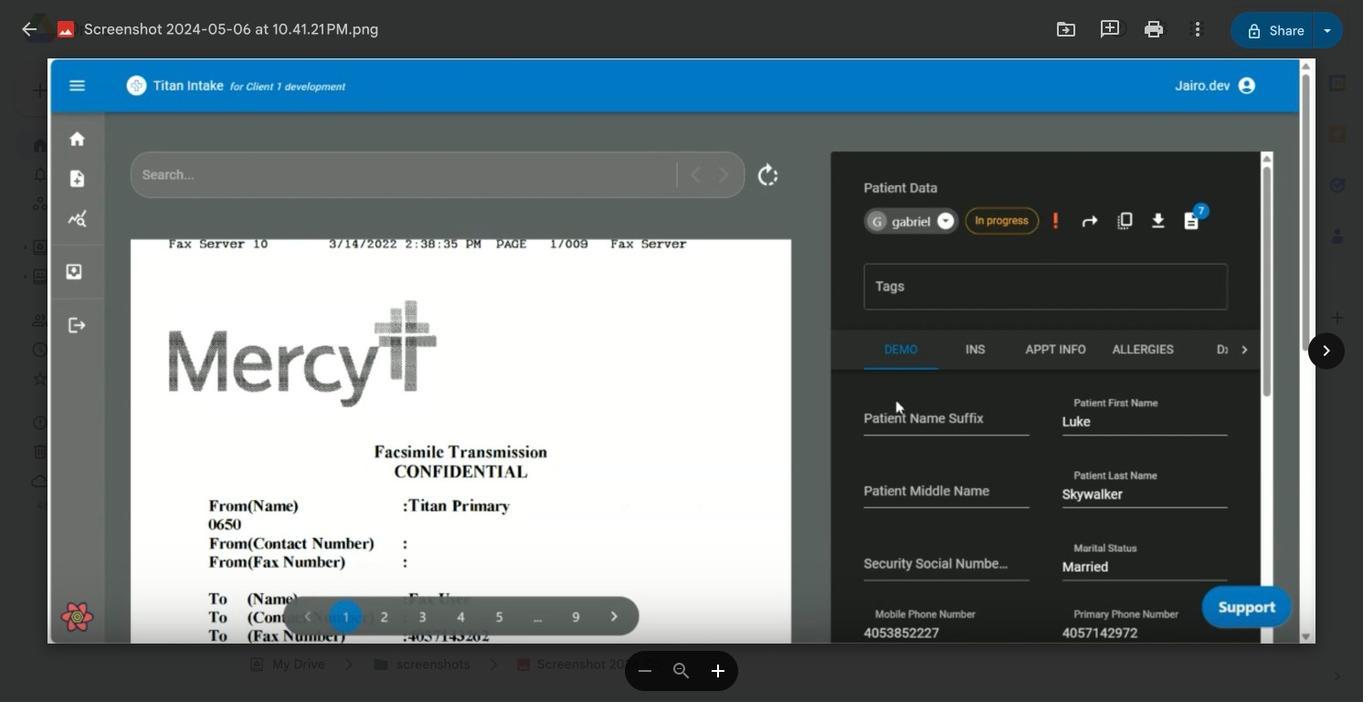 Task type: vqa. For each thing, say whether or not it's contained in the screenshot.
list
no



Task type: describe. For each thing, give the bounding box(es) containing it.
recent items element
[[62, 338, 217, 362]]

fedex courier order recording-nbu.mp4 video more info (option + →) cell
[[1045, 542, 1294, 703]]

activity element
[[62, 163, 217, 186]]

more actions image
[[1187, 18, 1209, 40]]

adept / medallion production proposal google docs more info (option + →) cell
[[781, 299, 1030, 527]]

form fill sanitized.mov video more info (option + →) cell
[[254, 542, 503, 703]]

share. private to only me. image
[[1246, 23, 1263, 40]]

zoom in image
[[707, 661, 729, 683]]

trashed items element
[[62, 440, 217, 464]]

screen recording - courier portal - nv chip.mp4 video more info (option + →) cell
[[781, 542, 1030, 703]]

replied to a comment • may 1 element
[[557, 609, 755, 623]]

items shared with me element
[[62, 309, 217, 333]]

adept & medallion google slides more info (option + →) cell
[[1045, 299, 1294, 527]]

replied to a comment • 5:05 pm element
[[820, 365, 1018, 380]]

add a comment image
[[1099, 18, 1121, 40]]

screenshot 2024-05-06 at 10.41.21 pm.png element
[[302, 312, 474, 331]]



Task type: locate. For each thing, give the bounding box(es) containing it.
zoom out image
[[634, 661, 656, 683]]

you edited • 10:43 pm element
[[529, 488, 755, 513]]

tab list
[[1312, 58, 1363, 651]]

main content
[[0, 0, 1363, 703]]

quick sharing actions image
[[1324, 29, 1331, 33]]

form fill sanitized.mov element
[[302, 556, 474, 574]]

move image
[[1055, 18, 1077, 40]]

new customer setup with r1.0 element
[[566, 556, 737, 574]]

untitled presentation google slides more info (option + →) cell
[[518, 299, 767, 527]]

reset zoom image
[[671, 661, 693, 683]]

storage element
[[62, 470, 217, 493]]

spam element
[[62, 411, 217, 435]]

workspaces element
[[62, 192, 217, 216]]

adept / medallion production proposal element
[[830, 312, 1001, 331]]

displaying screenshot 2024-05-06 at 10.41.21 pm.png image
[[47, 58, 1316, 644], [47, 58, 1316, 644]]

screen recording - courier portal - nv chip.mp4 element
[[830, 556, 1001, 574]]

print image
[[1143, 18, 1165, 40]]

navigation
[[15, 131, 219, 513]]

you opened • 10:57 pm element
[[266, 488, 491, 513]]

row
[[254, 299, 503, 527], [518, 299, 767, 527], [781, 299, 1030, 527], [1045, 299, 1294, 527], [254, 542, 503, 703], [518, 542, 767, 703], [781, 542, 1030, 703], [1045, 542, 1294, 703]]

new customer setup with r1.0 google docs more info (option + →) cell
[[518, 542, 767, 703]]

screenshot 2024-05-06 at 10.41.21 pm.png image more info (option + →) cell
[[254, 299, 503, 527]]

you edited • 5:30 pm element
[[1057, 488, 1282, 513]]

tree item
[[15, 131, 219, 160]]

adept & medallion element
[[1093, 312, 1265, 331]]

image icon image
[[58, 21, 74, 37]]

home element
[[62, 133, 217, 157]]

fedex courier order recording-nbu.mp4 element
[[1093, 556, 1265, 574]]

close image
[[18, 18, 40, 40]]

tree
[[15, 131, 219, 496]]

showing viewer. dialog
[[0, 0, 1363, 703]]

toolbar
[[1277, 58, 1301, 112]]

starred items element
[[62, 367, 217, 391]]



